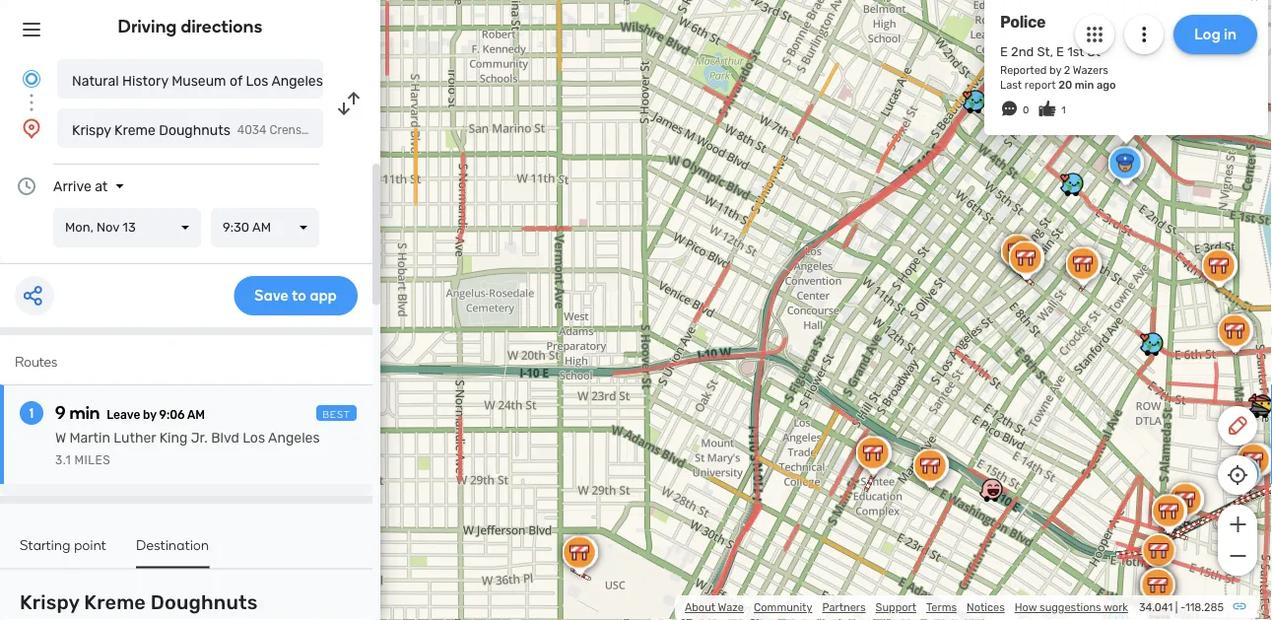 Task type: vqa. For each thing, say whether or not it's contained in the screenshot.
Los
yes



Task type: describe. For each thing, give the bounding box(es) containing it.
at
[[95, 178, 108, 194]]

starting point button
[[20, 536, 107, 566]]

pencil image
[[1226, 414, 1250, 438]]

by inside 9 min leave by 9:06 am
[[143, 408, 157, 422]]

9:30
[[223, 220, 250, 235]]

starting
[[20, 536, 71, 553]]

|
[[1176, 601, 1178, 614]]

martin
[[69, 430, 110, 446]]

about waze community partners support terms notices how suggestions work
[[685, 601, 1129, 614]]

work
[[1104, 601, 1129, 614]]

1 vertical spatial doughnuts
[[151, 591, 258, 614]]

1 horizontal spatial 1
[[1062, 104, 1066, 116]]

point
[[74, 536, 107, 553]]

community link
[[754, 601, 813, 614]]

mon,
[[65, 220, 94, 235]]

w
[[55, 430, 66, 446]]

0 horizontal spatial min
[[69, 402, 100, 423]]

terms link
[[927, 601, 957, 614]]

los inside button
[[246, 72, 269, 89]]

last
[[1001, 78, 1023, 91]]

angeles inside natural history museum of los angeles county button
[[271, 72, 323, 89]]

nov
[[97, 220, 119, 235]]

miles
[[74, 454, 111, 467]]

how suggestions work link
[[1015, 601, 1129, 614]]

support
[[876, 601, 917, 614]]

zoom out image
[[1226, 544, 1251, 568]]

118.285
[[1186, 601, 1224, 614]]

arrive
[[53, 178, 91, 194]]

natural history museum of los angeles county button
[[57, 59, 373, 99]]

destination
[[136, 536, 209, 553]]

am inside list box
[[252, 220, 271, 235]]

2 e from the left
[[1057, 44, 1065, 59]]

reported
[[1001, 63, 1047, 76]]

blvd
[[211, 430, 239, 446]]

1st
[[1068, 44, 1085, 59]]

1 vertical spatial 1
[[29, 405, 34, 421]]

1 vertical spatial krispy kreme doughnuts
[[20, 591, 258, 614]]

13
[[123, 220, 136, 235]]

suggestions
[[1040, 601, 1102, 614]]

natural history museum of los angeles county
[[72, 72, 373, 89]]

krispy inside button
[[72, 122, 111, 138]]

terms
[[927, 601, 957, 614]]

34.041
[[1140, 601, 1173, 614]]

0
[[1023, 104, 1030, 116]]

history
[[122, 72, 168, 89]]

-
[[1181, 601, 1186, 614]]

notices
[[967, 601, 1005, 614]]

partners
[[823, 601, 866, 614]]

1 vertical spatial kreme
[[84, 591, 146, 614]]

krispy kreme doughnuts button
[[57, 108, 323, 148]]

arrive at
[[53, 178, 108, 194]]

luther
[[114, 430, 156, 446]]

routes
[[15, 353, 57, 370]]

support link
[[876, 601, 917, 614]]

of
[[230, 72, 243, 89]]

about waze link
[[685, 601, 744, 614]]



Task type: locate. For each thing, give the bounding box(es) containing it.
3.1
[[55, 454, 71, 467]]

doughnuts down destination button
[[151, 591, 258, 614]]

kreme inside button
[[114, 122, 156, 138]]

0 vertical spatial doughnuts
[[159, 122, 230, 138]]

min
[[1075, 78, 1095, 91], [69, 402, 100, 423]]

1
[[1062, 104, 1066, 116], [29, 405, 34, 421]]

doughnuts down museum
[[159, 122, 230, 138]]

directions
[[181, 16, 263, 37]]

king
[[159, 430, 188, 446]]

1 vertical spatial min
[[69, 402, 100, 423]]

0 vertical spatial 1
[[1062, 104, 1066, 116]]

0 vertical spatial angeles
[[271, 72, 323, 89]]

w martin luther king jr. blvd los angeles 3.1 miles
[[55, 430, 320, 467]]

los
[[246, 72, 269, 89], [243, 430, 265, 446]]

e right st,
[[1057, 44, 1065, 59]]

1 vertical spatial angeles
[[268, 430, 320, 446]]

min down wazers
[[1075, 78, 1095, 91]]

1 down 20
[[1062, 104, 1066, 116]]

partners link
[[823, 601, 866, 614]]

9:30 am
[[223, 220, 271, 235]]

by inside e 2nd st, e 1st st reported by 2 wazers last report 20 min ago
[[1050, 63, 1062, 76]]

1 horizontal spatial min
[[1075, 78, 1095, 91]]

angeles left county at the top
[[271, 72, 323, 89]]

county
[[327, 72, 373, 89]]

by left 9:06
[[143, 408, 157, 422]]

0 vertical spatial min
[[1075, 78, 1095, 91]]

krispy
[[72, 122, 111, 138], [20, 591, 79, 614]]

0 horizontal spatial by
[[143, 408, 157, 422]]

angeles
[[271, 72, 323, 89], [268, 430, 320, 446]]

9:30 am list box
[[211, 208, 319, 247]]

krispy kreme doughnuts
[[72, 122, 230, 138], [20, 591, 258, 614]]

clock image
[[15, 174, 38, 198]]

0 horizontal spatial am
[[187, 408, 205, 422]]

9
[[55, 402, 66, 423]]

e
[[1001, 44, 1008, 59], [1057, 44, 1065, 59]]

zoom in image
[[1226, 513, 1251, 536]]

kreme down point
[[84, 591, 146, 614]]

am
[[252, 220, 271, 235], [187, 408, 205, 422]]

mon, nov 13
[[65, 220, 136, 235]]

los inside w martin luther king jr. blvd los angeles 3.1 miles
[[243, 430, 265, 446]]

angeles right blvd
[[268, 430, 320, 446]]

2
[[1065, 63, 1071, 76]]

1 e from the left
[[1001, 44, 1008, 59]]

driving
[[118, 16, 177, 37]]

best
[[323, 408, 351, 420]]

waze
[[718, 601, 744, 614]]

1 horizontal spatial am
[[252, 220, 271, 235]]

about
[[685, 601, 716, 614]]

9:06
[[159, 408, 185, 422]]

police
[[1001, 12, 1046, 31]]

krispy kreme doughnuts down destination button
[[20, 591, 258, 614]]

mon, nov 13 list box
[[53, 208, 201, 247]]

20
[[1059, 78, 1073, 91]]

e 2nd st, e 1st st reported by 2 wazers last report 20 min ago
[[1001, 44, 1116, 91]]

1 vertical spatial by
[[143, 408, 157, 422]]

st,
[[1038, 44, 1054, 59]]

am right 9:30 on the top left of the page
[[252, 220, 271, 235]]

driving directions
[[118, 16, 263, 37]]

0 vertical spatial los
[[246, 72, 269, 89]]

how
[[1015, 601, 1037, 614]]

krispy down 'natural' on the top of page
[[72, 122, 111, 138]]

leave
[[107, 408, 140, 422]]

by
[[1050, 63, 1062, 76], [143, 408, 157, 422]]

1 vertical spatial am
[[187, 408, 205, 422]]

1 vertical spatial los
[[243, 430, 265, 446]]

ago
[[1097, 78, 1116, 91]]

0 vertical spatial am
[[252, 220, 271, 235]]

destination button
[[136, 536, 209, 568]]

krispy kreme doughnuts inside button
[[72, 122, 230, 138]]

krispy kreme doughnuts down history
[[72, 122, 230, 138]]

1 horizontal spatial by
[[1050, 63, 1062, 76]]

34.041 | -118.285
[[1140, 601, 1224, 614]]

location image
[[20, 116, 43, 140]]

link image
[[1232, 598, 1248, 614]]

min inside e 2nd st, e 1st st reported by 2 wazers last report 20 min ago
[[1075, 78, 1095, 91]]

doughnuts inside button
[[159, 122, 230, 138]]

0 vertical spatial krispy
[[72, 122, 111, 138]]

kreme
[[114, 122, 156, 138], [84, 591, 146, 614]]

community
[[754, 601, 813, 614]]

0 vertical spatial by
[[1050, 63, 1062, 76]]

jr.
[[191, 430, 208, 446]]

0 vertical spatial kreme
[[114, 122, 156, 138]]

los right of
[[246, 72, 269, 89]]

1 vertical spatial krispy
[[20, 591, 79, 614]]

report
[[1025, 78, 1056, 91]]

1 horizontal spatial e
[[1057, 44, 1065, 59]]

museum
[[172, 72, 226, 89]]

los right blvd
[[243, 430, 265, 446]]

st
[[1088, 44, 1101, 59]]

starting point
[[20, 536, 107, 553]]

0 horizontal spatial e
[[1001, 44, 1008, 59]]

am up jr.
[[187, 408, 205, 422]]

doughnuts
[[159, 122, 230, 138], [151, 591, 258, 614]]

krispy down starting point button
[[20, 591, 79, 614]]

notices link
[[967, 601, 1005, 614]]

angeles inside w martin luther king jr. blvd los angeles 3.1 miles
[[268, 430, 320, 446]]

wazers
[[1073, 63, 1109, 76]]

0 horizontal spatial 1
[[29, 405, 34, 421]]

natural
[[72, 72, 119, 89]]

9 min leave by 9:06 am
[[55, 402, 205, 423]]

min right 9
[[69, 402, 100, 423]]

kreme down history
[[114, 122, 156, 138]]

1 left 9
[[29, 405, 34, 421]]

0 vertical spatial krispy kreme doughnuts
[[72, 122, 230, 138]]

current location image
[[20, 67, 43, 91]]

by left the 2
[[1050, 63, 1062, 76]]

e left 2nd
[[1001, 44, 1008, 59]]

2nd
[[1012, 44, 1034, 59]]

am inside 9 min leave by 9:06 am
[[187, 408, 205, 422]]



